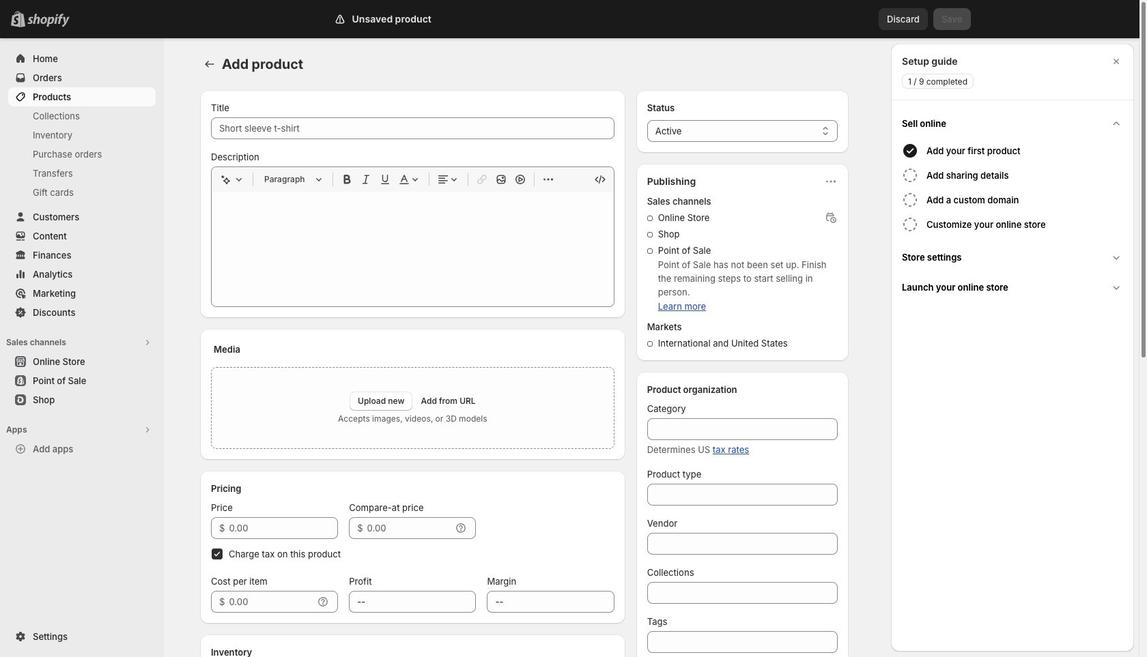 Task type: describe. For each thing, give the bounding box(es) containing it.
  text field
[[229, 591, 314, 613]]

mark customize your online store as done image
[[902, 216, 918, 233]]

1   text field from the left
[[229, 518, 338, 539]]

shopify image
[[30, 14, 72, 27]]



Task type: vqa. For each thing, say whether or not it's contained in the screenshot.
Search countries text field
no



Task type: locate. For each thing, give the bounding box(es) containing it.
None text field
[[647, 533, 838, 555], [647, 582, 838, 604], [487, 591, 614, 613], [647, 632, 838, 653], [647, 533, 838, 555], [647, 582, 838, 604], [487, 591, 614, 613], [647, 632, 838, 653]]

None text field
[[647, 419, 838, 440], [647, 484, 838, 506], [349, 591, 476, 613], [647, 419, 838, 440], [647, 484, 838, 506], [349, 591, 476, 613]]

mark add a custom domain as done image
[[902, 192, 918, 208]]

1 horizontal spatial   text field
[[367, 518, 452, 539]]

mark add sharing details as done image
[[902, 167, 918, 184]]

dialog
[[891, 44, 1134, 652]]

0 horizontal spatial   text field
[[229, 518, 338, 539]]

2   text field from the left
[[367, 518, 452, 539]]

Short sleeve t-shirt text field
[[211, 117, 614, 139]]

  text field
[[229, 518, 338, 539], [367, 518, 452, 539]]



